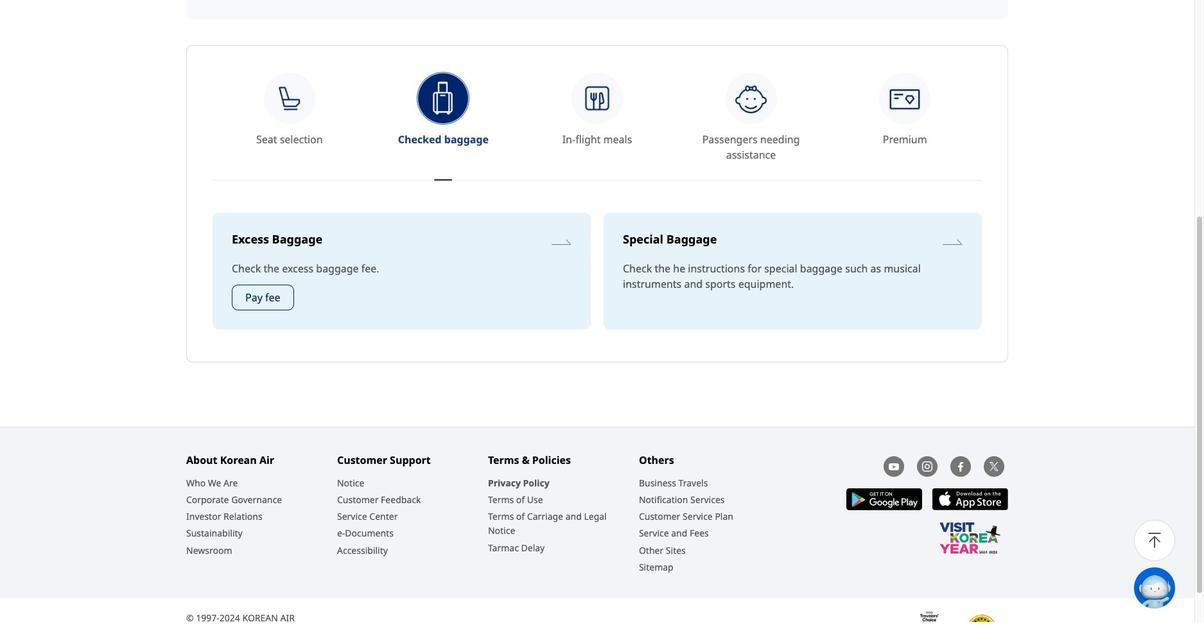 Task type: describe. For each thing, give the bounding box(es) containing it.
fee
[[265, 291, 281, 305]]

passengers
[[703, 132, 758, 147]]

who
[[186, 477, 206, 489]]

service and fees link
[[639, 527, 709, 541]]

w
[[1198, 582, 1205, 594]]

premium tab
[[829, 73, 983, 163]]

checked baggage tab
[[367, 73, 521, 163]]

notice link
[[337, 476, 365, 490]]

about
[[186, 453, 218, 467]]

who we are link
[[186, 476, 238, 490]]

policies
[[533, 453, 571, 467]]

other sites link
[[639, 543, 686, 558]]

3 terms from the top
[[488, 510, 514, 523]]

investor
[[186, 510, 221, 523]]

flight
[[576, 132, 601, 147]]

tarmac delay link
[[488, 541, 545, 555]]

tarmac
[[488, 541, 519, 554]]

seat
[[256, 132, 277, 147]]

excess
[[282, 262, 314, 276]]

special
[[765, 262, 798, 276]]

customer inside business travels notification services customer service plan service and fees other sites sitemap
[[639, 510, 681, 523]]

e-
[[337, 527, 345, 539]]

sustainability link
[[186, 527, 243, 541]]

baggage inside tab
[[445, 132, 489, 147]]

selection
[[280, 132, 323, 147]]

e-documents link
[[337, 527, 394, 541]]

policy
[[523, 477, 550, 489]]

checked baggage
[[398, 132, 489, 147]]

checked
[[398, 132, 442, 147]]

in-flight meals
[[563, 132, 633, 147]]

accessibility
[[337, 544, 388, 556]]

service inside the notice customer feedback service center e-documents accessibility
[[337, 510, 367, 523]]

other
[[639, 544, 664, 556]]

sitemap link
[[639, 560, 674, 574]]

tab list containing seat selection
[[213, 71, 983, 180]]

business travels notification services customer service plan service and fees other sites sitemap
[[639, 477, 734, 573]]

as
[[871, 262, 882, 276]]

he
[[674, 262, 686, 276]]

meals
[[604, 132, 633, 147]]

check for special baggage
[[623, 262, 652, 276]]

seat selection
[[256, 132, 323, 147]]

musical
[[885, 262, 921, 276]]

equipment.
[[739, 277, 795, 291]]

instruments
[[623, 277, 682, 291]]

check the he instructions for special baggage such as musical instruments and sports equipment.
[[623, 262, 921, 291]]

service center link
[[337, 510, 398, 524]]

corporate governance link
[[186, 493, 282, 507]]

documents
[[345, 527, 394, 539]]

notice inside privacy policy terms of use terms of carriage and legal notice tarmac delay
[[488, 525, 516, 537]]

chat w link
[[1135, 567, 1205, 609]]

pay fee link
[[232, 285, 294, 310]]

corporate
[[186, 494, 229, 506]]

passengers needing assistance
[[703, 132, 800, 162]]

who we are corporate governance investor relations sustainability newsroom
[[186, 477, 282, 556]]

1 terms from the top
[[488, 453, 520, 467]]

terms of carriage and legal notice link
[[488, 510, 633, 538]]

legal
[[584, 510, 607, 523]]

we
[[208, 477, 221, 489]]

pay
[[245, 291, 263, 305]]

korean
[[220, 453, 257, 467]]

notification
[[639, 494, 689, 506]]

passengers needing assistance tab
[[675, 73, 829, 163]]

check for excess baggage
[[232, 262, 261, 276]]

premium
[[883, 132, 928, 147]]

plan
[[716, 510, 734, 523]]

the for special
[[655, 262, 671, 276]]

use
[[527, 494, 543, 506]]

notice customer feedback service center e-documents accessibility
[[337, 477, 421, 556]]

about korean air
[[186, 453, 274, 467]]



Task type: locate. For each thing, give the bounding box(es) containing it.
2 of from the top
[[517, 510, 525, 523]]

customer down notice link
[[337, 494, 379, 506]]

1 the from the left
[[264, 262, 280, 276]]

0 horizontal spatial check
[[232, 262, 261, 276]]

1 check from the left
[[232, 262, 261, 276]]

the inside check the he instructions for special baggage such as musical instruments and sports equipment.
[[655, 262, 671, 276]]

1 vertical spatial notice
[[488, 525, 516, 537]]

sports
[[706, 277, 736, 291]]

1 vertical spatial terms
[[488, 494, 514, 506]]

1 vertical spatial of
[[517, 510, 525, 523]]

services
[[691, 494, 725, 506]]

1 vertical spatial customer
[[337, 494, 379, 506]]

0 vertical spatial notice
[[337, 477, 365, 489]]

and left 'legal'
[[566, 510, 582, 523]]

service
[[337, 510, 367, 523], [683, 510, 713, 523], [639, 527, 669, 539]]

assistance
[[727, 148, 777, 162]]

0 horizontal spatial baggage
[[316, 262, 359, 276]]

0 horizontal spatial notice
[[337, 477, 365, 489]]

of
[[517, 494, 525, 506], [517, 510, 525, 523]]

1 horizontal spatial service
[[639, 527, 669, 539]]

excess baggage
[[232, 231, 323, 247]]

get it on google play image
[[847, 488, 923, 510]]

investor relations link
[[186, 510, 263, 524]]

of down terms of use "link"
[[517, 510, 525, 523]]

customer support
[[337, 453, 431, 467]]

the left he at the top right of page
[[655, 262, 671, 276]]

customer
[[337, 453, 387, 467], [337, 494, 379, 506], [639, 510, 681, 523]]

terms & policies
[[488, 453, 571, 467]]

1 of from the top
[[517, 494, 525, 506]]

sites
[[666, 544, 686, 556]]

carriage
[[527, 510, 564, 523]]

baggage
[[272, 231, 323, 247], [667, 231, 717, 247]]

2 baggage from the left
[[667, 231, 717, 247]]

2 terms from the top
[[488, 494, 514, 506]]

in-
[[563, 132, 576, 147]]

travels
[[679, 477, 708, 489]]

baggage left fee.
[[316, 262, 359, 276]]

seat selection tab
[[213, 73, 367, 163]]

terms left &
[[488, 453, 520, 467]]

baggage up he at the top right of page
[[667, 231, 717, 247]]

and
[[685, 277, 703, 291], [566, 510, 582, 523], [672, 527, 688, 539]]

1 baggage from the left
[[272, 231, 323, 247]]

of left use
[[517, 494, 525, 506]]

0 horizontal spatial the
[[264, 262, 280, 276]]

center
[[370, 510, 398, 523]]

visit korea year 2023 to 2024 image
[[939, 522, 1003, 554]]

notice up tarmac
[[488, 525, 516, 537]]

customer down notification
[[639, 510, 681, 523]]

are
[[224, 477, 238, 489]]

check inside check the he instructions for special baggage such as musical instruments and sports equipment.
[[623, 262, 652, 276]]

terms down terms of use "link"
[[488, 510, 514, 523]]

governance
[[231, 494, 282, 506]]

tab list
[[213, 71, 983, 180]]

and for business travels notification services customer service plan service and fees other sites sitemap
[[672, 527, 688, 539]]

notice up 'customer feedback' link
[[337, 477, 365, 489]]

2 vertical spatial terms
[[488, 510, 514, 523]]

check up the instruments
[[623, 262, 652, 276]]

sitemap
[[639, 561, 674, 573]]

1 horizontal spatial check
[[623, 262, 652, 276]]

instructions
[[688, 262, 746, 276]]

support
[[390, 453, 431, 467]]

excess
[[232, 231, 269, 247]]

0 vertical spatial of
[[517, 494, 525, 506]]

1 horizontal spatial baggage
[[667, 231, 717, 247]]

baggage left the such
[[801, 262, 843, 276]]

needing
[[761, 132, 800, 147]]

special
[[623, 231, 664, 247]]

check down excess
[[232, 262, 261, 276]]

such
[[846, 262, 868, 276]]

the left excess
[[264, 262, 280, 276]]

and for privacy policy terms of use terms of carriage and legal notice tarmac delay
[[566, 510, 582, 523]]

0 vertical spatial terms
[[488, 453, 520, 467]]

0 vertical spatial customer
[[337, 453, 387, 467]]

accessibility link
[[337, 543, 388, 558]]

customer inside the notice customer feedback service center e-documents accessibility
[[337, 494, 379, 506]]

business travels link
[[639, 476, 708, 490]]

privacy policy link
[[488, 476, 550, 490]]

0 horizontal spatial service
[[337, 510, 367, 523]]

2 check from the left
[[623, 262, 652, 276]]

and up sites
[[672, 527, 688, 539]]

chat w
[[1176, 582, 1205, 594]]

pay fee
[[245, 291, 281, 305]]

sustainability
[[186, 527, 243, 539]]

baggage
[[445, 132, 489, 147], [316, 262, 359, 276], [801, 262, 843, 276]]

for
[[748, 262, 762, 276]]

privacy policy terms of use terms of carriage and legal notice tarmac delay
[[488, 477, 607, 554]]

notification services link
[[639, 493, 725, 507]]

check the excess baggage fee.
[[232, 262, 380, 276]]

relations
[[224, 510, 263, 523]]

customer service plan link
[[639, 510, 734, 524]]

1 horizontal spatial baggage
[[445, 132, 489, 147]]

fees
[[690, 527, 709, 539]]

privacy
[[488, 477, 521, 489]]

2 horizontal spatial service
[[683, 510, 713, 523]]

baggage for excess baggage
[[272, 231, 323, 247]]

baggage inside check the he instructions for special baggage such as musical instruments and sports equipment.
[[801, 262, 843, 276]]

1 horizontal spatial notice
[[488, 525, 516, 537]]

0 horizontal spatial baggage
[[272, 231, 323, 247]]

and inside check the he instructions for special baggage such as musical instruments and sports equipment.
[[685, 277, 703, 291]]

baggage for special baggage
[[667, 231, 717, 247]]

notice inside the notice customer feedback service center e-documents accessibility
[[337, 477, 365, 489]]

&
[[522, 453, 530, 467]]

air
[[260, 453, 274, 467]]

delay
[[522, 541, 545, 554]]

fee.
[[362, 262, 380, 276]]

customer up notice link
[[337, 453, 387, 467]]

baggage up excess
[[272, 231, 323, 247]]

in-flight meals tab
[[521, 73, 675, 163]]

terms
[[488, 453, 520, 467], [488, 494, 514, 506], [488, 510, 514, 523]]

2 vertical spatial customer
[[639, 510, 681, 523]]

service up fees
[[683, 510, 713, 523]]

and inside privacy policy terms of use terms of carriage and legal notice tarmac delay
[[566, 510, 582, 523]]

check
[[232, 262, 261, 276], [623, 262, 652, 276]]

and down he at the top right of page
[[685, 277, 703, 291]]

and inside business travels notification services customer service plan service and fees other sites sitemap
[[672, 527, 688, 539]]

newsroom link
[[186, 543, 232, 558]]

1 horizontal spatial the
[[655, 262, 671, 276]]

newsroom
[[186, 544, 232, 556]]

download on the app store image
[[933, 488, 1009, 510]]

the for excess
[[264, 262, 280, 276]]

others
[[639, 453, 675, 467]]

business
[[639, 477, 677, 489]]

service up e-
[[337, 510, 367, 523]]

1 vertical spatial and
[[566, 510, 582, 523]]

customer feedback link
[[337, 493, 421, 507]]

terms down privacy
[[488, 494, 514, 506]]

terms of use link
[[488, 493, 543, 507]]

0 vertical spatial and
[[685, 277, 703, 291]]

feedback
[[381, 494, 421, 506]]

2 horizontal spatial baggage
[[801, 262, 843, 276]]

notice
[[337, 477, 365, 489], [488, 525, 516, 537]]

2 the from the left
[[655, 262, 671, 276]]

baggage right checked
[[445, 132, 489, 147]]

chat
[[1176, 582, 1196, 594]]

2 vertical spatial and
[[672, 527, 688, 539]]

special baggage
[[623, 231, 717, 247]]

service up other
[[639, 527, 669, 539]]



Task type: vqa. For each thing, say whether or not it's contained in the screenshot.
TYPES OF FLIGHT STATUS group
no



